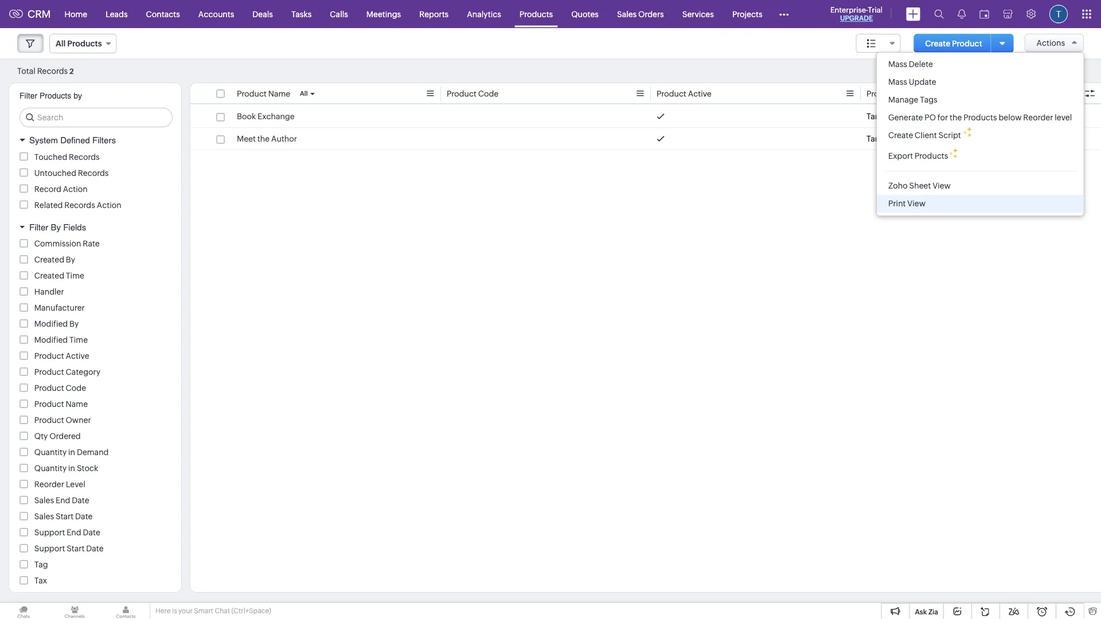 Task type: locate. For each thing, give the bounding box(es) containing it.
Other Modules field
[[772, 5, 796, 23]]

the
[[950, 113, 962, 122], [257, 134, 270, 143]]

quantity down qty ordered
[[34, 448, 67, 457]]

filters
[[92, 135, 116, 145]]

2 tara from the top
[[867, 134, 882, 143]]

product owner down mass update
[[867, 89, 923, 98]]

active
[[688, 89, 712, 98], [66, 352, 89, 361]]

products up 2
[[67, 39, 102, 48]]

mass up mass update
[[888, 60, 907, 69]]

0 vertical spatial end
[[56, 496, 70, 505]]

1 vertical spatial tara schultz
[[867, 134, 912, 143]]

filter by fields button
[[9, 217, 181, 237]]

name up exchange
[[268, 89, 290, 98]]

1 quantity from the top
[[34, 448, 67, 457]]

quantity
[[34, 448, 67, 457], [34, 464, 67, 473]]

modified down modified by
[[34, 336, 68, 345]]

create for create client script
[[888, 131, 913, 140]]

all for all products
[[56, 39, 66, 48]]

0 vertical spatial owner
[[898, 89, 923, 98]]

by for filter
[[51, 222, 61, 232]]

1 vertical spatial created
[[34, 271, 64, 280]]

0 vertical spatial start
[[56, 512, 74, 521]]

1 horizontal spatial active
[[688, 89, 712, 98]]

quotes
[[571, 9, 599, 19]]

0 vertical spatial sales
[[617, 9, 637, 19]]

1 vertical spatial modified
[[34, 336, 68, 345]]

sales down sales end date in the left of the page
[[34, 512, 54, 521]]

records for related
[[64, 200, 95, 210]]

quantity for quantity in demand
[[34, 448, 67, 457]]

projects
[[732, 9, 763, 19]]

time down modified by
[[69, 336, 88, 345]]

filter for filter products by
[[20, 91, 37, 100]]

1 horizontal spatial all
[[300, 90, 308, 97]]

0 horizontal spatial product name
[[34, 400, 88, 409]]

0 vertical spatial support
[[34, 528, 65, 537]]

generate
[[888, 113, 923, 122]]

1 vertical spatial tara
[[867, 134, 882, 143]]

in for stock
[[68, 464, 75, 473]]

record
[[34, 184, 61, 194]]

records down touched records
[[78, 168, 109, 178]]

product name up qty ordered
[[34, 400, 88, 409]]

contacts
[[146, 9, 180, 19]]

time down the created by
[[66, 271, 84, 280]]

start for sales
[[56, 512, 74, 521]]

product category
[[34, 368, 100, 377]]

product name up book exchange link
[[237, 89, 290, 98]]

products inside field
[[67, 39, 102, 48]]

create for create product
[[925, 39, 950, 48]]

0 horizontal spatial product code
[[34, 384, 86, 393]]

2 tara schultz from the top
[[867, 134, 912, 143]]

All Products field
[[49, 34, 117, 53]]

None field
[[856, 34, 901, 53]]

mass delete link
[[877, 56, 1084, 73]]

view right sheet
[[933, 181, 951, 190]]

modified down the manufacturer
[[34, 319, 68, 329]]

crm
[[28, 8, 51, 20]]

0 vertical spatial all
[[56, 39, 66, 48]]

level
[[1055, 113, 1072, 122]]

1 modified from the top
[[34, 319, 68, 329]]

create menu image
[[906, 7, 921, 21]]

sales
[[617, 9, 637, 19], [34, 496, 54, 505], [34, 512, 54, 521]]

product
[[952, 39, 982, 48], [237, 89, 267, 98], [447, 89, 477, 98], [657, 89, 686, 98], [867, 89, 896, 98], [34, 352, 64, 361], [34, 368, 64, 377], [34, 384, 64, 393], [34, 400, 64, 409], [34, 416, 64, 425]]

date up support end date on the bottom left
[[75, 512, 93, 521]]

0 vertical spatial product code
[[447, 89, 499, 98]]

0 horizontal spatial code
[[66, 384, 86, 393]]

0 vertical spatial filter
[[20, 91, 37, 100]]

tara schultz for book exchange
[[867, 112, 912, 121]]

commission rate
[[34, 239, 100, 248]]

0 horizontal spatial reorder
[[34, 480, 64, 489]]

products left by
[[40, 91, 71, 100]]

your
[[178, 607, 193, 615]]

0 horizontal spatial the
[[257, 134, 270, 143]]

code
[[478, 89, 499, 98], [66, 384, 86, 393]]

all
[[56, 39, 66, 48], [300, 90, 308, 97]]

2 in from the top
[[68, 464, 75, 473]]

0 horizontal spatial owner
[[66, 416, 91, 425]]

zia
[[929, 608, 938, 616]]

2 quantity from the top
[[34, 464, 67, 473]]

owner down mass update
[[898, 89, 923, 98]]

sales down reorder level
[[34, 496, 54, 505]]

2 support from the top
[[34, 544, 65, 553]]

date down support end date on the bottom left
[[86, 544, 104, 553]]

fields
[[63, 222, 86, 232]]

record action
[[34, 184, 88, 194]]

the right meet
[[257, 134, 270, 143]]

start up support end date on the bottom left
[[56, 512, 74, 521]]

trial
[[868, 5, 883, 14]]

end up sales start date
[[56, 496, 70, 505]]

meetings link
[[357, 0, 410, 28]]

products down the 'client'
[[915, 151, 948, 161]]

0 horizontal spatial all
[[56, 39, 66, 48]]

0 vertical spatial name
[[268, 89, 290, 98]]

support for support end date
[[34, 528, 65, 537]]

view
[[933, 181, 951, 190], [908, 199, 926, 208]]

reorder
[[1023, 113, 1053, 122], [34, 480, 64, 489]]

in
[[68, 448, 75, 457], [68, 464, 75, 473]]

action up filter by fields dropdown button
[[97, 200, 121, 210]]

create down the generate
[[888, 131, 913, 140]]

1 schultz from the top
[[884, 112, 912, 121]]

exchange
[[258, 112, 295, 121]]

0 horizontal spatial create
[[888, 131, 913, 140]]

start down support end date on the bottom left
[[67, 544, 85, 553]]

all products
[[56, 39, 102, 48]]

records up fields
[[64, 200, 95, 210]]

1 vertical spatial all
[[300, 90, 308, 97]]

product owner up ordered
[[34, 416, 91, 425]]

product active
[[657, 89, 712, 98], [34, 352, 89, 361]]

1 vertical spatial owner
[[66, 416, 91, 425]]

1 vertical spatial support
[[34, 544, 65, 553]]

0 vertical spatial product name
[[237, 89, 290, 98]]

contacts image
[[102, 603, 149, 619]]

view down zoho sheet view on the right
[[908, 199, 926, 208]]

2 mass from the top
[[888, 77, 907, 87]]

1 horizontal spatial view
[[933, 181, 951, 190]]

by down commission rate
[[66, 255, 75, 264]]

0 vertical spatial product owner
[[867, 89, 923, 98]]

1 vertical spatial the
[[257, 134, 270, 143]]

date up "support start date"
[[83, 528, 100, 537]]

owner up ordered
[[66, 416, 91, 425]]

create menu element
[[899, 0, 927, 28]]

date for sales start date
[[75, 512, 93, 521]]

export
[[888, 151, 913, 161]]

owner
[[898, 89, 923, 98], [66, 416, 91, 425]]

created down commission
[[34, 255, 64, 264]]

1 vertical spatial view
[[908, 199, 926, 208]]

0 vertical spatial time
[[66, 271, 84, 280]]

analytics
[[467, 9, 501, 19]]

date down level
[[72, 496, 89, 505]]

tara left the generate
[[867, 112, 882, 121]]

product inside button
[[952, 39, 982, 48]]

product owner
[[867, 89, 923, 98], [34, 416, 91, 425]]

home link
[[55, 0, 96, 28]]

2 modified from the top
[[34, 336, 68, 345]]

1 tara from the top
[[867, 112, 882, 121]]

create inside create product button
[[925, 39, 950, 48]]

0 vertical spatial active
[[688, 89, 712, 98]]

create product button
[[914, 34, 994, 53]]

related records action
[[34, 200, 121, 210]]

size image
[[867, 38, 876, 49]]

0 vertical spatial in
[[68, 448, 75, 457]]

end for sales
[[56, 496, 70, 505]]

0 vertical spatial created
[[34, 255, 64, 264]]

print view
[[888, 199, 926, 208]]

product name
[[237, 89, 290, 98], [34, 400, 88, 409]]

1 horizontal spatial code
[[478, 89, 499, 98]]

manage tags
[[888, 95, 938, 104]]

crm link
[[9, 8, 51, 20]]

created
[[34, 255, 64, 264], [34, 271, 64, 280]]

1 vertical spatial schultz
[[884, 134, 912, 143]]

0 vertical spatial action
[[63, 184, 88, 194]]

po
[[925, 113, 936, 122]]

by inside dropdown button
[[51, 222, 61, 232]]

row group containing book exchange
[[190, 106, 1101, 150]]

0 vertical spatial tara schultz
[[867, 112, 912, 121]]

name
[[268, 89, 290, 98], [66, 400, 88, 409]]

by
[[73, 91, 82, 100]]

0 vertical spatial mass
[[888, 60, 907, 69]]

2 vertical spatial sales
[[34, 512, 54, 521]]

name down category
[[66, 400, 88, 409]]

here
[[155, 607, 171, 615]]

upgrade
[[840, 14, 873, 22]]

created up handler
[[34, 271, 64, 280]]

products for all products
[[67, 39, 102, 48]]

0 vertical spatial quantity
[[34, 448, 67, 457]]

tara
[[867, 112, 882, 121], [867, 134, 882, 143]]

tara schultz down manage
[[867, 112, 912, 121]]

products
[[519, 9, 553, 19], [67, 39, 102, 48], [40, 91, 71, 100], [964, 113, 997, 122], [915, 151, 948, 161]]

deals
[[253, 9, 273, 19]]

delete
[[909, 60, 933, 69]]

tara schultz up export at the right top of page
[[867, 134, 912, 143]]

1 vertical spatial time
[[69, 336, 88, 345]]

sales orders link
[[608, 0, 673, 28]]

1 vertical spatial filter
[[29, 222, 48, 232]]

mass up manage
[[888, 77, 907, 87]]

deals link
[[243, 0, 282, 28]]

0 vertical spatial tara
[[867, 112, 882, 121]]

projects link
[[723, 0, 772, 28]]

touched
[[34, 152, 67, 161]]

0 horizontal spatial name
[[66, 400, 88, 409]]

all inside field
[[56, 39, 66, 48]]

1 support from the top
[[34, 528, 65, 537]]

1 vertical spatial start
[[67, 544, 85, 553]]

1 created from the top
[[34, 255, 64, 264]]

1 mass from the top
[[888, 60, 907, 69]]

1 vertical spatial quantity
[[34, 464, 67, 473]]

schultz for book exchange
[[884, 112, 912, 121]]

in left stock
[[68, 464, 75, 473]]

signals element
[[951, 0, 973, 28]]

1 vertical spatial action
[[97, 200, 121, 210]]

1 tara schultz from the top
[[867, 112, 912, 121]]

products for filter products by
[[40, 91, 71, 100]]

date for sales end date
[[72, 496, 89, 505]]

modified for modified by
[[34, 319, 68, 329]]

0 vertical spatial the
[[950, 113, 962, 122]]

rate
[[83, 239, 100, 248]]

support
[[34, 528, 65, 537], [34, 544, 65, 553]]

1 vertical spatial end
[[67, 528, 81, 537]]

the right for
[[950, 113, 962, 122]]

by for modified
[[69, 319, 79, 329]]

1 horizontal spatial create
[[925, 39, 950, 48]]

0 vertical spatial create
[[925, 39, 950, 48]]

0 vertical spatial schultz
[[884, 112, 912, 121]]

1 vertical spatial in
[[68, 464, 75, 473]]

system
[[29, 135, 58, 145]]

generate po for the products below reorder level
[[888, 113, 1072, 122]]

by up commission
[[51, 222, 61, 232]]

0 vertical spatial product active
[[657, 89, 712, 98]]

by up modified time
[[69, 319, 79, 329]]

meet the author
[[237, 134, 297, 143]]

tara for book exchange
[[867, 112, 882, 121]]

filter down total
[[20, 91, 37, 100]]

quantity in demand
[[34, 448, 109, 457]]

1 in from the top
[[68, 448, 75, 457]]

1 horizontal spatial owner
[[898, 89, 923, 98]]

reorder up sales end date in the left of the page
[[34, 480, 64, 489]]

action up related records action
[[63, 184, 88, 194]]

create up delete
[[925, 39, 950, 48]]

0 vertical spatial view
[[933, 181, 951, 190]]

support up tag
[[34, 544, 65, 553]]

row group
[[190, 106, 1101, 150]]

2 created from the top
[[34, 271, 64, 280]]

1 horizontal spatial name
[[268, 89, 290, 98]]

navigation
[[1044, 63, 1084, 79]]

1 vertical spatial by
[[66, 255, 75, 264]]

records for touched
[[69, 152, 100, 161]]

1 vertical spatial product owner
[[34, 416, 91, 425]]

1 horizontal spatial product owner
[[867, 89, 923, 98]]

in up the quantity in stock on the left bottom of page
[[68, 448, 75, 457]]

schultz up export at the right top of page
[[884, 134, 912, 143]]

sales orders
[[617, 9, 664, 19]]

0 horizontal spatial action
[[63, 184, 88, 194]]

support down sales start date
[[34, 528, 65, 537]]

0 horizontal spatial product active
[[34, 352, 89, 361]]

1 horizontal spatial product name
[[237, 89, 290, 98]]

mass update link
[[877, 73, 1084, 91]]

2 vertical spatial by
[[69, 319, 79, 329]]

quantity up reorder level
[[34, 464, 67, 473]]

schultz down manage
[[884, 112, 912, 121]]

1 vertical spatial code
[[66, 384, 86, 393]]

tasks link
[[282, 0, 321, 28]]

records down 'defined'
[[69, 152, 100, 161]]

print
[[888, 199, 906, 208]]

1 vertical spatial active
[[66, 352, 89, 361]]

filter down the related
[[29, 222, 48, 232]]

mass for mass delete
[[888, 60, 907, 69]]

start
[[56, 512, 74, 521], [67, 544, 85, 553]]

0 vertical spatial code
[[478, 89, 499, 98]]

reorder left level
[[1023, 113, 1053, 122]]

filter inside dropdown button
[[29, 222, 48, 232]]

1 vertical spatial name
[[66, 400, 88, 409]]

reports
[[419, 9, 449, 19]]

1 vertical spatial create
[[888, 131, 913, 140]]

0 vertical spatial modified
[[34, 319, 68, 329]]

tags
[[920, 95, 938, 104]]

1 vertical spatial sales
[[34, 496, 54, 505]]

products for export products
[[915, 151, 948, 161]]

records left 2
[[37, 66, 68, 75]]

tara left create client script
[[867, 134, 882, 143]]

sales left orders
[[617, 9, 637, 19]]

home
[[65, 9, 87, 19]]

0 vertical spatial reorder
[[1023, 113, 1053, 122]]

tag
[[34, 560, 48, 570]]

1 vertical spatial mass
[[888, 77, 907, 87]]

end up "support start date"
[[67, 528, 81, 537]]

end for support
[[67, 528, 81, 537]]

0 vertical spatial by
[[51, 222, 61, 232]]

2 schultz from the top
[[884, 134, 912, 143]]

time for created time
[[66, 271, 84, 280]]



Task type: vqa. For each thing, say whether or not it's contained in the screenshot.
bottom The 'Records'
no



Task type: describe. For each thing, give the bounding box(es) containing it.
stock
[[77, 464, 98, 473]]

tasks
[[291, 9, 312, 19]]

related
[[34, 200, 63, 210]]

manufacturer
[[34, 303, 85, 313]]

chat
[[215, 607, 230, 615]]

schultz for meet the author
[[884, 134, 912, 143]]

contacts link
[[137, 0, 189, 28]]

book exchange
[[237, 112, 295, 121]]

created for created by
[[34, 255, 64, 264]]

book
[[237, 112, 256, 121]]

chats image
[[0, 603, 47, 619]]

1 vertical spatial product code
[[34, 384, 86, 393]]

book exchange link
[[237, 111, 295, 122]]

demand
[[77, 448, 109, 457]]

meet
[[237, 134, 256, 143]]

total
[[17, 66, 35, 75]]

modified for modified time
[[34, 336, 68, 345]]

search image
[[934, 9, 944, 19]]

1 vertical spatial product name
[[34, 400, 88, 409]]

qty ordered
[[34, 432, 81, 441]]

1 horizontal spatial the
[[950, 113, 962, 122]]

records for untouched
[[78, 168, 109, 178]]

tara schultz for meet the author
[[867, 134, 912, 143]]

export products
[[888, 151, 948, 161]]

modified time
[[34, 336, 88, 345]]

quantity in stock
[[34, 464, 98, 473]]

smart
[[194, 607, 213, 615]]

sales end date
[[34, 496, 89, 505]]

0 horizontal spatial view
[[908, 199, 926, 208]]

created by
[[34, 255, 75, 264]]

1 vertical spatial product active
[[34, 352, 89, 361]]

1 horizontal spatial action
[[97, 200, 121, 210]]

reports link
[[410, 0, 458, 28]]

created time
[[34, 271, 84, 280]]

date for support end date
[[83, 528, 100, 537]]

filter for filter by fields
[[29, 222, 48, 232]]

for
[[938, 113, 948, 122]]

reorder level
[[34, 480, 85, 489]]

(ctrl+space)
[[231, 607, 271, 615]]

products left the "quotes"
[[519, 9, 553, 19]]

script
[[939, 131, 961, 140]]

analytics link
[[458, 0, 510, 28]]

enterprise-
[[830, 5, 868, 14]]

search element
[[927, 0, 951, 28]]

untouched
[[34, 168, 76, 178]]

all for all
[[300, 90, 308, 97]]

profile element
[[1043, 0, 1075, 28]]

update
[[909, 77, 936, 87]]

created for created time
[[34, 271, 64, 280]]

filter products by
[[20, 91, 82, 100]]

sales for sales orders
[[617, 9, 637, 19]]

manage
[[888, 95, 919, 104]]

Search text field
[[20, 108, 172, 127]]

below
[[999, 113, 1022, 122]]

products down manage tags link
[[964, 113, 997, 122]]

defined
[[60, 135, 90, 145]]

sales for sales end date
[[34, 496, 54, 505]]

channels image
[[51, 603, 98, 619]]

tara for meet the author
[[867, 134, 882, 143]]

meet the author link
[[237, 133, 297, 145]]

enterprise-trial upgrade
[[830, 5, 883, 22]]

support start date
[[34, 544, 104, 553]]

mass for mass update
[[888, 77, 907, 87]]

in for demand
[[68, 448, 75, 457]]

leads link
[[96, 0, 137, 28]]

ask
[[915, 608, 927, 616]]

support end date
[[34, 528, 100, 537]]

system defined filters button
[[9, 130, 181, 151]]

1 horizontal spatial product active
[[657, 89, 712, 98]]

by for created
[[66, 255, 75, 264]]

sales start date
[[34, 512, 93, 521]]

start for support
[[67, 544, 85, 553]]

support for support start date
[[34, 544, 65, 553]]

records for total
[[37, 66, 68, 75]]

1 horizontal spatial reorder
[[1023, 113, 1053, 122]]

sales for sales start date
[[34, 512, 54, 521]]

qty
[[34, 432, 48, 441]]

total records 2
[[17, 66, 74, 75]]

1 vertical spatial reorder
[[34, 480, 64, 489]]

calendar image
[[980, 9, 989, 19]]

generate po for the products below reorder level link
[[877, 109, 1084, 127]]

date for support start date
[[86, 544, 104, 553]]

commission
[[34, 239, 81, 248]]

0 horizontal spatial product owner
[[34, 416, 91, 425]]

products link
[[510, 0, 562, 28]]

create product
[[925, 39, 982, 48]]

level
[[66, 480, 85, 489]]

0 horizontal spatial active
[[66, 352, 89, 361]]

leads
[[106, 9, 128, 19]]

author
[[271, 134, 297, 143]]

ordered
[[49, 432, 81, 441]]

handler
[[34, 287, 64, 297]]

accounts link
[[189, 0, 243, 28]]

meetings
[[366, 9, 401, 19]]

zoho sheet view
[[888, 181, 951, 190]]

modified by
[[34, 319, 79, 329]]

tax
[[34, 576, 47, 586]]

mass update
[[888, 77, 936, 87]]

filter by fields
[[29, 222, 86, 232]]

untouched records
[[34, 168, 109, 178]]

touched records
[[34, 152, 100, 161]]

orders
[[638, 9, 664, 19]]

services
[[682, 9, 714, 19]]

mass delete
[[888, 60, 933, 69]]

accounts
[[198, 9, 234, 19]]

sheet
[[909, 181, 931, 190]]

calls link
[[321, 0, 357, 28]]

quotes link
[[562, 0, 608, 28]]

is
[[172, 607, 177, 615]]

1 horizontal spatial product code
[[447, 89, 499, 98]]

manage tags link
[[877, 91, 1084, 109]]

signals image
[[958, 9, 966, 19]]

profile image
[[1050, 5, 1068, 23]]

quantity for quantity in stock
[[34, 464, 67, 473]]

client
[[915, 131, 937, 140]]

time for modified time
[[69, 336, 88, 345]]

actions
[[1037, 38, 1065, 48]]

zoho
[[888, 181, 908, 190]]



